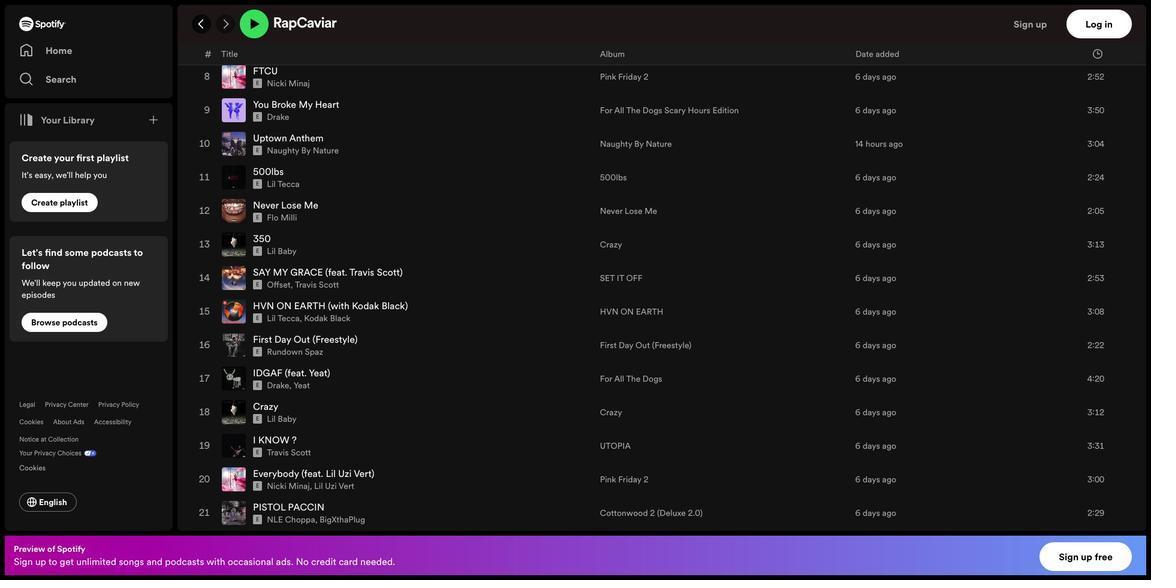 Task type: locate. For each thing, give the bounding box(es) containing it.
0 vertical spatial the
[[626, 104, 641, 116]]

lil baby for crazy
[[267, 413, 297, 425]]

friday down the album
[[618, 71, 642, 83]]

e inside idgaf (feat. yeat) e
[[256, 382, 259, 389]]

0 horizontal spatial bigxthaplug link
[[267, 44, 313, 56]]

12 6 days ago from the top
[[856, 407, 897, 419]]

6 for you broke my heart
[[856, 104, 861, 116]]

drake link up "uptown"
[[267, 111, 289, 123]]

0 vertical spatial 2
[[644, 71, 649, 83]]

travis scott link
[[295, 279, 339, 291], [267, 447, 311, 459]]

1 horizontal spatial up
[[1036, 17, 1047, 31]]

you right 'help'
[[93, 169, 107, 181]]

bigxthaplug down 'rapcaviar'
[[267, 44, 313, 56]]

up left of on the bottom left
[[35, 555, 46, 569]]

1 horizontal spatial first day out (freestyle) link
[[600, 340, 692, 352]]

500lbs link up never lose me
[[600, 172, 627, 184]]

travis right the offset 'link'
[[295, 279, 317, 291]]

naughty by nature link down for all the dogs scary hours edition
[[600, 138, 672, 150]]

for
[[600, 104, 612, 116], [600, 373, 612, 385]]

12 explicit element from the top
[[253, 381, 262, 391]]

rapcaviar
[[273, 17, 337, 31]]

9 explicit element from the top
[[253, 280, 262, 290]]

drake link
[[267, 111, 289, 123], [267, 380, 289, 392]]

13 days from the top
[[863, 440, 880, 452]]

lil down offset
[[267, 313, 276, 325]]

, for on
[[300, 313, 302, 325]]

lil tecca
[[267, 178, 300, 190]]

bigxthaplug inside pistol paccin cell
[[320, 514, 365, 526]]

1 horizontal spatial bigxthaplug
[[320, 514, 365, 526]]

0 horizontal spatial sign
[[14, 555, 33, 569]]

bigxthaplug link
[[267, 44, 313, 56], [320, 514, 365, 526]]

0 horizontal spatial hvn
[[253, 299, 274, 313]]

for for you broke my heart
[[600, 104, 612, 116]]

1 pink friday 2 link from the top
[[600, 71, 649, 83]]

lose for never lose me
[[625, 205, 643, 217]]

hvn on earth
[[600, 306, 664, 318]]

the for idgaf (feat. yeat)
[[626, 373, 641, 385]]

mmhmm for mmhmm
[[600, 37, 634, 49]]

pink friday 2 for ftcu
[[600, 71, 649, 83]]

14 explicit element from the top
[[253, 448, 262, 458]]

nature down for all the dogs scary hours edition
[[646, 138, 672, 150]]

pistol paccin e
[[253, 501, 324, 524]]

idgaf (feat. yeat) cell
[[222, 363, 591, 395]]

explicit element inside you broke my heart cell
[[253, 112, 262, 122]]

0 vertical spatial to
[[134, 246, 143, 259]]

2 pink friday 2 from the top
[[600, 474, 649, 486]]

1 pink from the top
[[600, 71, 616, 83]]

2:52
[[1088, 71, 1105, 83]]

podcasts up "on"
[[91, 246, 132, 259]]

nicki for nicki minaj , lil uzi vert
[[267, 480, 287, 492]]

uzi left vert)
[[338, 467, 352, 480]]

choppa
[[285, 514, 315, 526]]

up inside preview of spotify sign up to get unlimited songs and podcasts with occasional ads. no credit card needed.
[[35, 555, 46, 569]]

6 days ago
[[856, 4, 897, 16], [856, 37, 897, 49], [856, 71, 897, 83], [856, 104, 897, 116], [856, 172, 897, 184], [856, 205, 897, 217], [856, 239, 897, 251], [856, 272, 897, 284], [856, 306, 897, 318], [856, 340, 897, 352], [856, 373, 897, 385], [856, 407, 897, 419], [856, 440, 897, 452], [856, 474, 897, 486], [856, 507, 897, 519]]

0 horizontal spatial mmhmm link
[[253, 31, 292, 44]]

for all the dogs
[[600, 373, 662, 385]]

nle
[[267, 514, 283, 526]]

14
[[856, 138, 864, 150]]

6 days ago for idgaf (feat. yeat)
[[856, 373, 897, 385]]

2 vertical spatial podcasts
[[165, 555, 204, 569]]

10 e from the top
[[256, 315, 259, 322]]

lil baby inside crazy cell
[[267, 413, 297, 425]]

7 6 from the top
[[856, 239, 861, 251]]

0 vertical spatial nicki
[[267, 77, 287, 89]]

e inside 500lbs e
[[256, 181, 259, 188]]

lose inside the never lose me e
[[281, 199, 302, 212]]

1 explicit element from the top
[[253, 12, 262, 21]]

0 vertical spatial (feat.
[[325, 266, 347, 279]]

2 drake from the top
[[267, 380, 289, 392]]

nature inside uptown anthem cell
[[313, 145, 339, 157]]

never for never lose me e
[[253, 199, 279, 212]]

0 horizontal spatial first day out (freestyle) link
[[253, 333, 358, 346]]

main element
[[5, 5, 173, 531]]

9 6 from the top
[[856, 306, 861, 318]]

earth up first day out (freestyle)
[[636, 306, 664, 318]]

1 horizontal spatial 500lbs
[[600, 172, 627, 184]]

nicki inside everybody (feat. lil uzi vert) cell
[[267, 480, 287, 492]]

you for first
[[93, 169, 107, 181]]

ago for never lose me
[[882, 205, 897, 217]]

log in button
[[1067, 10, 1132, 38]]

sign up free
[[1059, 551, 1113, 564]]

set
[[600, 272, 615, 284]]

log in
[[1086, 17, 1113, 31]]

explicit element inside idgaf (feat. yeat) cell
[[253, 381, 262, 391]]

13 6 days ago from the top
[[856, 440, 897, 452]]

hvn down set
[[600, 306, 619, 318]]

6 days ago for i know ?
[[856, 440, 897, 452]]

minaj
[[289, 77, 310, 89], [289, 480, 310, 492]]

crazy for crazy
[[600, 407, 622, 419]]

500lbs link down "uptown"
[[253, 165, 284, 178]]

bigxthaplug link down vert
[[320, 514, 365, 526]]

3 days from the top
[[863, 71, 880, 83]]

the for you broke my heart
[[626, 104, 641, 116]]

1 vertical spatial friday
[[618, 474, 642, 486]]

for down first day out (freestyle)
[[600, 373, 612, 385]]

hours
[[866, 138, 887, 150]]

0 vertical spatial dogs
[[643, 104, 662, 116]]

nicki up pistol
[[267, 480, 287, 492]]

ftcu cell
[[222, 61, 591, 93]]

privacy for privacy center
[[45, 401, 66, 410]]

9 days from the top
[[863, 306, 880, 318]]

2 days from the top
[[863, 37, 880, 49]]

1 vertical spatial tecca
[[278, 313, 300, 325]]

edition
[[713, 104, 739, 116]]

drake inside idgaf (feat. yeat) cell
[[267, 380, 289, 392]]

create down easy,
[[31, 197, 58, 209]]

500lbs up never lose me
[[600, 172, 627, 184]]

cookies link down your privacy choices
[[19, 461, 55, 474]]

about
[[53, 418, 71, 427]]

nicki minaj link
[[267, 77, 310, 89], [267, 480, 310, 492]]

explicit element for ftcu
[[253, 79, 262, 88]]

4 explicit element from the top
[[253, 112, 262, 122]]

(freestyle) down black
[[313, 333, 358, 346]]

e inside uptown anthem e
[[256, 147, 259, 154]]

1 horizontal spatial bigxthaplug link
[[320, 514, 365, 526]]

explicit element for say
[[253, 280, 262, 290]]

6 for 350
[[856, 239, 861, 251]]

we'll
[[56, 169, 73, 181]]

2 for from the top
[[600, 373, 612, 385]]

2 for everybody (feat. lil uzi vert)
[[644, 474, 649, 486]]

1 horizontal spatial hvn
[[600, 306, 619, 318]]

1 vertical spatial all
[[614, 373, 624, 385]]

crazy link down the drake , yeat
[[253, 400, 278, 413]]

accessibility
[[94, 418, 132, 427]]

minaj up you broke my heart "link"
[[289, 77, 310, 89]]

explicit element inside "mmhmm" cell
[[253, 45, 262, 55]]

5 e from the top
[[256, 147, 259, 154]]

privacy for privacy policy
[[98, 401, 120, 410]]

crazy e
[[253, 400, 278, 423]]

ago for you broke my heart
[[882, 104, 897, 116]]

out
[[294, 333, 310, 346], [636, 340, 650, 352]]

10 days from the top
[[863, 340, 880, 352]]

1 vertical spatial (feat.
[[285, 367, 307, 380]]

2 horizontal spatial travis
[[350, 266, 374, 279]]

days for i know ?
[[863, 440, 880, 452]]

friday for everybody (feat. lil uzi vert)
[[618, 474, 642, 486]]

1 vertical spatial pink
[[600, 474, 616, 486]]

crazy link for crazy
[[600, 407, 622, 419]]

first for first day out (freestyle)
[[600, 340, 617, 352]]

0 horizontal spatial 500lbs
[[253, 165, 284, 178]]

, inside hvn on earth (with kodak black) "cell"
[[300, 313, 302, 325]]

(freestyle) inside first day out (freestyle) e
[[313, 333, 358, 346]]

travis left ?
[[267, 447, 289, 459]]

sign up
[[1014, 17, 1047, 31]]

(freestyle)
[[313, 333, 358, 346], [652, 340, 692, 352]]

1 horizontal spatial never lose me link
[[600, 205, 657, 217]]

vert)
[[354, 467, 375, 480]]

0 horizontal spatial you
[[63, 277, 77, 289]]

friday for ftcu
[[618, 71, 642, 83]]

2 the from the top
[[626, 373, 641, 385]]

friday up "cottonwood"
[[618, 474, 642, 486]]

bigxthaplug link for mmhmm
[[267, 44, 313, 56]]

1 6 days ago from the top
[[856, 4, 897, 16]]

6 days ago for everybody (feat. lil uzi vert)
[[856, 474, 897, 486]]

1 lil baby from the top
[[267, 245, 297, 257]]

1 vertical spatial pink friday 2 link
[[600, 474, 649, 486]]

dogs down first day out (freestyle)
[[643, 373, 662, 385]]

1 vertical spatial create
[[31, 197, 58, 209]]

14 e from the top
[[256, 449, 259, 456]]

on down set it off link
[[621, 306, 634, 318]]

0 horizontal spatial scott
[[291, 447, 311, 459]]

up left free
[[1081, 551, 1093, 564]]

dogs for idgaf (feat. yeat)
[[643, 373, 662, 385]]

say
[[253, 266, 271, 279]]

podcasts inside let's find some podcasts to follow we'll keep you updated on new episodes
[[91, 246, 132, 259]]

ago for say my grace (feat. travis scott)
[[882, 272, 897, 284]]

your library
[[41, 113, 95, 127]]

0 vertical spatial bigxthaplug
[[267, 44, 313, 56]]

2 down # row
[[644, 71, 649, 83]]

create inside button
[[31, 197, 58, 209]]

your inside your library button
[[41, 113, 61, 127]]

days for ftcu
[[863, 71, 880, 83]]

1 friday from the top
[[618, 71, 642, 83]]

cookies down your privacy choices button
[[19, 463, 46, 473]]

1 lil baby link from the top
[[267, 245, 297, 257]]

2 horizontal spatial up
[[1081, 551, 1093, 564]]

1 pink friday 2 from the top
[[600, 71, 649, 83]]

10 6 days ago from the top
[[856, 340, 897, 352]]

you inside let's find some podcasts to follow we'll keep you updated on new episodes
[[63, 277, 77, 289]]

baby up ?
[[278, 413, 297, 425]]

5 explicit element from the top
[[253, 146, 262, 155]]

8 explicit element from the top
[[253, 247, 262, 256]]

mmhmm down 310babii
[[253, 31, 292, 44]]

hvn inside hvn on earth (with kodak black) e
[[253, 299, 274, 313]]

up for sign up free
[[1081, 551, 1093, 564]]

0 horizontal spatial kodak
[[304, 313, 328, 325]]

1 vertical spatial for
[[600, 373, 612, 385]]

explicit element for never
[[253, 213, 262, 223]]

sign for sign up
[[1014, 17, 1034, 31]]

6 days ago for 350
[[856, 239, 897, 251]]

# column header
[[205, 43, 212, 64]]

drake for drake
[[267, 111, 289, 123]]

2 vertical spatial (feat.
[[301, 467, 323, 480]]

(feat. inside say my grace (feat. travis scott) e
[[325, 266, 347, 279]]

out for first day out (freestyle) e
[[294, 333, 310, 346]]

lil up the never lose me e
[[267, 178, 276, 190]]

5 days from the top
[[863, 172, 880, 184]]

16 e from the top
[[256, 516, 259, 524]]

bigxthaplug link for nle
[[320, 514, 365, 526]]

naughty
[[600, 138, 632, 150], [267, 145, 299, 157]]

0 vertical spatial bigxthaplug link
[[267, 44, 313, 56]]

cookies up notice
[[19, 418, 43, 427]]

ftcu
[[253, 64, 278, 77]]

1 the from the top
[[626, 104, 641, 116]]

6 e from the top
[[256, 181, 259, 188]]

privacy center
[[45, 401, 89, 410]]

uzi left vert
[[325, 480, 337, 492]]

tecca inside hvn on earth (with kodak black) "cell"
[[278, 313, 300, 325]]

out inside first day out (freestyle) e
[[294, 333, 310, 346]]

duration element
[[1093, 49, 1103, 58]]

drake inside you broke my heart cell
[[267, 111, 289, 123]]

mmhmm for mmhmm e
[[253, 31, 292, 44]]

lose for never lose me e
[[281, 199, 302, 212]]

(with
[[328, 299, 350, 313]]

your left library
[[41, 113, 61, 127]]

0 horizontal spatial day
[[274, 333, 291, 346]]

explicit element for first
[[253, 347, 262, 357]]

up
[[1036, 17, 1047, 31], [1081, 551, 1093, 564], [35, 555, 46, 569]]

12 e from the top
[[256, 382, 259, 389]]

it's
[[22, 169, 32, 181]]

you inside create your first playlist it's easy, we'll help you
[[93, 169, 107, 181]]

0 vertical spatial tecca
[[278, 178, 300, 190]]

crazy link inside cell
[[253, 400, 278, 413]]

1 horizontal spatial me
[[645, 205, 657, 217]]

, inside pistol paccin cell
[[315, 514, 318, 526]]

dogs left "scary"
[[643, 104, 662, 116]]

first inside first day out (freestyle) e
[[253, 333, 272, 346]]

1 tecca from the top
[[278, 178, 300, 190]]

1 horizontal spatial out
[[636, 340, 650, 352]]

baby inside crazy cell
[[278, 413, 297, 425]]

pink friday 2 link up "cottonwood"
[[600, 474, 649, 486]]

14 hours ago
[[856, 138, 903, 150]]

crazy
[[600, 239, 622, 251], [253, 400, 278, 413], [600, 407, 622, 419]]

1 horizontal spatial earth
[[636, 306, 664, 318]]

date
[[856, 48, 874, 60]]

13 explicit element from the top
[[253, 415, 262, 424]]

1 horizontal spatial first
[[600, 340, 617, 352]]

3 6 days ago from the top
[[856, 71, 897, 83]]

1 horizontal spatial day
[[619, 340, 634, 352]]

mmhmm link down lottery
[[600, 37, 634, 49]]

1 horizontal spatial your
[[41, 113, 61, 127]]

6 6 days ago from the top
[[856, 205, 897, 217]]

lil baby up i know ? 'link'
[[267, 413, 297, 425]]

hvn down offset
[[253, 299, 274, 313]]

e inside pistol paccin e
[[256, 516, 259, 524]]

15 days from the top
[[863, 507, 880, 519]]

2 up the cottonwood 2 (deluxe 2.0)
[[644, 474, 649, 486]]

0 vertical spatial nicki minaj link
[[267, 77, 310, 89]]

11 explicit element from the top
[[253, 347, 262, 357]]

1 vertical spatial scott
[[291, 447, 311, 459]]

you right keep
[[63, 277, 77, 289]]

up left log
[[1036, 17, 1047, 31]]

e inside everybody (feat. lil uzi vert) e
[[256, 483, 259, 490]]

dogs for you broke my heart
[[643, 104, 662, 116]]

1 horizontal spatial (freestyle)
[[652, 340, 692, 352]]

nature for 'naughty by nature' link in the uptown anthem cell
[[313, 145, 339, 157]]

ago for mmhmm
[[882, 37, 897, 49]]

6 for crazy
[[856, 407, 861, 419]]

lil baby for 350
[[267, 245, 297, 257]]

310babii cell
[[222, 0, 591, 26]]

nicki inside ftcu "cell"
[[267, 77, 287, 89]]

0 horizontal spatial playlist
[[60, 197, 88, 209]]

3 explicit element from the top
[[253, 79, 262, 88]]

say my grace (feat. travis scott) link
[[253, 266, 403, 279]]

0 horizontal spatial naughty by nature
[[267, 145, 339, 157]]

lil
[[267, 178, 276, 190], [267, 245, 276, 257], [267, 313, 276, 325], [267, 413, 276, 425], [326, 467, 336, 480], [314, 480, 323, 492]]

nicki minaj link up broke
[[267, 77, 310, 89]]

the left "scary"
[[626, 104, 641, 116]]

, inside idgaf (feat. yeat) cell
[[289, 380, 292, 392]]

7 6 days ago from the top
[[856, 239, 897, 251]]

4 days from the top
[[863, 104, 880, 116]]

uptown anthem e
[[253, 131, 324, 154]]

1 horizontal spatial nature
[[646, 138, 672, 150]]

0 vertical spatial playlist
[[97, 151, 129, 164]]

cookies link up notice
[[19, 418, 43, 427]]

naughty by nature
[[600, 138, 672, 150], [267, 145, 339, 157]]

12 6 from the top
[[856, 407, 861, 419]]

crazy link up set
[[600, 239, 622, 251]]

2 explicit element from the top
[[253, 45, 262, 55]]

e
[[256, 13, 259, 20], [256, 46, 259, 53], [256, 80, 259, 87], [256, 113, 259, 121], [256, 147, 259, 154], [256, 181, 259, 188], [256, 214, 259, 221], [256, 248, 259, 255], [256, 281, 259, 289], [256, 315, 259, 322], [256, 349, 259, 356], [256, 382, 259, 389], [256, 416, 259, 423], [256, 449, 259, 456], [256, 483, 259, 490], [256, 516, 259, 524]]

never lose me cell
[[222, 195, 591, 227]]

for all the dogs scary hours edition
[[600, 104, 739, 116]]

nicki
[[267, 77, 287, 89], [267, 480, 287, 492]]

1 horizontal spatial never
[[600, 205, 623, 217]]

0 horizontal spatial (freestyle)
[[313, 333, 358, 346]]

1 vertical spatial bigxthaplug link
[[320, 514, 365, 526]]

first up idgaf
[[253, 333, 272, 346]]

travis
[[350, 266, 374, 279], [295, 279, 317, 291], [267, 447, 289, 459]]

baby inside 350 cell
[[278, 245, 297, 257]]

500lbs inside cell
[[253, 165, 284, 178]]

0 horizontal spatial bigxthaplug
[[267, 44, 313, 56]]

0 vertical spatial create
[[22, 151, 52, 164]]

0 vertical spatial minaj
[[289, 77, 310, 89]]

7 e from the top
[[256, 214, 259, 221]]

to up the new
[[134, 246, 143, 259]]

vert
[[339, 480, 354, 492]]

up inside sign up free button
[[1081, 551, 1093, 564]]

0 horizontal spatial up
[[35, 555, 46, 569]]

your down notice
[[19, 449, 32, 458]]

naughty by nature down for all the dogs scary hours edition
[[600, 138, 672, 150]]

crazy link
[[600, 239, 622, 251], [253, 400, 278, 413], [600, 407, 622, 419]]

0 vertical spatial lil baby
[[267, 245, 297, 257]]

by right "uptown"
[[301, 145, 311, 157]]

bigxthaplug link inside pistol paccin cell
[[320, 514, 365, 526]]

mmhmm down lottery
[[600, 37, 634, 49]]

never for never lose me
[[600, 205, 623, 217]]

day up for all the dogs
[[619, 340, 634, 352]]

explicit element for everybody
[[253, 482, 262, 491]]

crazy up set
[[600, 239, 622, 251]]

to left get
[[48, 555, 57, 569]]

ago for 500lbs
[[882, 172, 897, 184]]

scott inside i know ? cell
[[291, 447, 311, 459]]

1 vertical spatial cookies
[[19, 463, 46, 473]]

2 lil baby from the top
[[267, 413, 297, 425]]

0 vertical spatial you
[[93, 169, 107, 181]]

lil tecca link
[[267, 178, 300, 190], [267, 313, 300, 325]]

1 horizontal spatial by
[[635, 138, 644, 150]]

home
[[46, 44, 72, 57]]

i know ? cell
[[222, 430, 591, 462]]

create for your
[[22, 151, 52, 164]]

naughty by nature link inside uptown anthem cell
[[267, 145, 339, 157]]

explicit element
[[253, 12, 262, 21], [253, 45, 262, 55], [253, 79, 262, 88], [253, 112, 262, 122], [253, 146, 262, 155], [253, 179, 262, 189], [253, 213, 262, 223], [253, 247, 262, 256], [253, 280, 262, 290], [253, 314, 262, 323], [253, 347, 262, 357], [253, 381, 262, 391], [253, 415, 262, 424], [253, 448, 262, 458], [253, 482, 262, 491], [253, 515, 262, 525]]

explicit element inside crazy cell
[[253, 415, 262, 424]]

2 6 from the top
[[856, 37, 861, 49]]

kodak
[[352, 299, 379, 313], [304, 313, 328, 325]]

explicit element inside everybody (feat. lil uzi vert) cell
[[253, 482, 262, 491]]

explicit element inside i know ? cell
[[253, 448, 262, 458]]

up inside 'sign up' button
[[1036, 17, 1047, 31]]

0 vertical spatial scott
[[319, 279, 339, 291]]

lil inside hvn on earth (with kodak black) "cell"
[[267, 313, 276, 325]]

rundown spaz link
[[267, 346, 323, 358]]

cottonwood
[[600, 507, 648, 519]]

e inside mmhmm e
[[256, 46, 259, 53]]

3:12
[[1088, 407, 1105, 419]]

by inside uptown anthem cell
[[301, 145, 311, 157]]

4 6 days ago from the top
[[856, 104, 897, 116]]

sign inside top bar and user menu element
[[1014, 17, 1034, 31]]

2 minaj from the top
[[289, 480, 310, 492]]

0 vertical spatial drake
[[267, 111, 289, 123]]

1 for from the top
[[600, 104, 612, 116]]

search
[[46, 73, 77, 86]]

4 e from the top
[[256, 113, 259, 121]]

mmhmm cell
[[222, 27, 591, 59]]

1 6 from the top
[[856, 4, 861, 16]]

5 6 from the top
[[856, 172, 861, 184]]

baby for crazy
[[278, 413, 297, 425]]

ago for 350
[[882, 239, 897, 251]]

500lbs link inside cell
[[253, 165, 284, 178]]

days for you broke my heart
[[863, 104, 880, 116]]

350 cell
[[222, 229, 591, 261]]

pink friday 2 link down the album
[[600, 71, 649, 83]]

notice
[[19, 435, 39, 444]]

crazy link up the utopia
[[600, 407, 622, 419]]

0 vertical spatial cookies
[[19, 418, 43, 427]]

pink friday 2 up "cottonwood"
[[600, 474, 649, 486]]

1 vertical spatial cookies link
[[19, 461, 55, 474]]

offset
[[267, 279, 291, 291]]

all left "scary"
[[614, 104, 624, 116]]

5 6 days ago from the top
[[856, 172, 897, 184]]

14 6 from the top
[[856, 474, 861, 486]]

day down "lil tecca , kodak black" at the bottom left of the page
[[274, 333, 291, 346]]

lil baby link up my
[[267, 245, 297, 257]]

privacy up accessibility link at bottom left
[[98, 401, 120, 410]]

crazy down the drake , yeat
[[253, 400, 278, 413]]

0 horizontal spatial nature
[[313, 145, 339, 157]]

the down first day out (freestyle)
[[626, 373, 641, 385]]

14 6 days ago from the top
[[856, 474, 897, 486]]

14 days from the top
[[863, 474, 880, 486]]

scott inside the say my grace (feat. travis scott) "cell"
[[319, 279, 339, 291]]

0 vertical spatial pink
[[600, 71, 616, 83]]

days for never lose me
[[863, 205, 880, 217]]

crazy up the utopia
[[600, 407, 622, 419]]

1 horizontal spatial lose
[[625, 205, 643, 217]]

friday
[[618, 71, 642, 83], [618, 474, 642, 486]]

lil left vert
[[326, 467, 336, 480]]

e inside crazy e
[[256, 416, 259, 423]]

0 vertical spatial cookies link
[[19, 418, 43, 427]]

never lose me link inside never lose me 'cell'
[[253, 199, 318, 212]]

, inside everybody (feat. lil uzi vert) cell
[[310, 480, 312, 492]]

lil up know
[[267, 413, 276, 425]]

i
[[253, 434, 256, 447]]

7 explicit element from the top
[[253, 213, 262, 223]]

for down the album
[[600, 104, 612, 116]]

1 vertical spatial pink friday 2
[[600, 474, 649, 486]]

baby up my
[[278, 245, 297, 257]]

days for everybody (feat. lil uzi vert)
[[863, 474, 880, 486]]

legal
[[19, 401, 35, 410]]

scott up everybody (feat. lil uzi vert) link
[[291, 447, 311, 459]]

1 horizontal spatial naughty by nature
[[600, 138, 672, 150]]

get
[[60, 555, 74, 569]]

choices
[[57, 449, 82, 458]]

travis scott link inside i know ? cell
[[267, 447, 311, 459]]

8 days from the top
[[863, 272, 880, 284]]

1 vertical spatial bigxthaplug
[[320, 514, 365, 526]]

title
[[221, 48, 238, 60]]

8 e from the top
[[256, 248, 259, 255]]

explicit element inside ftcu "cell"
[[253, 79, 262, 88]]

15 explicit element from the top
[[253, 482, 262, 491]]

playlist down 'help'
[[60, 197, 88, 209]]

cell
[[203, 531, 212, 563], [222, 531, 591, 563], [600, 531, 846, 563], [856, 531, 1040, 563], [1049, 531, 1121, 563]]

explicit element inside pistol paccin cell
[[253, 515, 262, 525]]

15 6 from the top
[[856, 507, 861, 519]]

, for paccin
[[315, 514, 318, 526]]

500lbs cell
[[222, 161, 591, 194]]

drake link left yeat
[[267, 380, 289, 392]]

0 vertical spatial travis scott link
[[295, 279, 339, 291]]

preview
[[14, 543, 45, 555]]

16 explicit element from the top
[[253, 515, 262, 525]]

1 drake from the top
[[267, 111, 289, 123]]

earth inside hvn on earth (with kodak black) e
[[294, 299, 326, 313]]

,
[[291, 279, 293, 291], [300, 313, 302, 325], [289, 380, 292, 392], [310, 480, 312, 492], [315, 514, 318, 526]]

me inside the never lose me e
[[304, 199, 318, 212]]

11 e from the top
[[256, 349, 259, 356]]

1 vertical spatial dogs
[[643, 373, 662, 385]]

naughty by nature link up 'lil tecca'
[[267, 145, 339, 157]]

about ads
[[53, 418, 84, 427]]

explicit element inside 350 cell
[[253, 247, 262, 256]]

0 horizontal spatial first
[[253, 333, 272, 346]]

0 horizontal spatial to
[[48, 555, 57, 569]]

kodak left black
[[304, 313, 328, 325]]

tecca for lil tecca
[[278, 178, 300, 190]]

nature down heart
[[313, 145, 339, 157]]

6 explicit element from the top
[[253, 179, 262, 189]]

1 horizontal spatial travis
[[295, 279, 317, 291]]

playlist right first
[[97, 151, 129, 164]]

lil tecca link up the never lose me e
[[267, 178, 300, 190]]

15 e from the top
[[256, 483, 259, 490]]

never inside the never lose me e
[[253, 199, 279, 212]]

cookies
[[19, 418, 43, 427], [19, 463, 46, 473]]

black)
[[382, 299, 408, 313]]

lil up my
[[267, 245, 276, 257]]

13 6 from the top
[[856, 440, 861, 452]]

explicit element inside 500lbs cell
[[253, 179, 262, 189]]

8 6 from the top
[[856, 272, 861, 284]]

1 horizontal spatial mmhmm
[[600, 37, 634, 49]]

15 6 days ago from the top
[[856, 507, 897, 519]]

(feat. inside everybody (feat. lil uzi vert) e
[[301, 467, 323, 480]]

duration image
[[1093, 49, 1103, 58]]

3 6 from the top
[[856, 71, 861, 83]]

minaj inside ftcu "cell"
[[289, 77, 310, 89]]

1 horizontal spatial to
[[134, 246, 143, 259]]

2 dogs from the top
[[643, 373, 662, 385]]

1 vertical spatial the
[[626, 373, 641, 385]]

10 6 from the top
[[856, 340, 861, 352]]

11 6 from the top
[[856, 373, 861, 385]]

(freestyle) down 'hvn on earth'
[[652, 340, 692, 352]]

0 vertical spatial pink friday 2 link
[[600, 71, 649, 83]]

explicit element inside never lose me 'cell'
[[253, 213, 262, 223]]

0 vertical spatial friday
[[618, 71, 642, 83]]

1 vertical spatial travis scott link
[[267, 447, 311, 459]]

kodak right (with
[[352, 299, 379, 313]]

ago
[[882, 4, 897, 16], [882, 37, 897, 49], [882, 71, 897, 83], [882, 104, 897, 116], [889, 138, 903, 150], [882, 172, 897, 184], [882, 205, 897, 217], [882, 239, 897, 251], [882, 272, 897, 284], [882, 306, 897, 318], [882, 340, 897, 352], [882, 373, 897, 385], [882, 407, 897, 419], [882, 440, 897, 452], [882, 474, 897, 486], [882, 507, 897, 519]]

you broke my heart cell
[[222, 94, 591, 127]]

on inside hvn on earth (with kodak black) e
[[277, 299, 292, 313]]

mmhmm link down 310babii
[[253, 31, 292, 44]]

1 e from the top
[[256, 13, 259, 20]]

tecca for lil tecca , kodak black
[[278, 313, 300, 325]]

nicki up broke
[[267, 77, 287, 89]]

first up for all the dogs
[[600, 340, 617, 352]]

0 horizontal spatial never lose me link
[[253, 199, 318, 212]]

lil baby inside 350 cell
[[267, 245, 297, 257]]

1 nicki from the top
[[267, 77, 287, 89]]

1 vertical spatial 2
[[644, 474, 649, 486]]

bigxthaplug down vert
[[320, 514, 365, 526]]

day inside first day out (freestyle) e
[[274, 333, 291, 346]]

e inside say my grace (feat. travis scott) e
[[256, 281, 259, 289]]

on
[[112, 277, 122, 289]]

6 days ago for never lose me
[[856, 205, 897, 217]]

explicit element for mmhmm
[[253, 45, 262, 55]]

1 dogs from the top
[[643, 104, 662, 116]]

hvn on earth link
[[600, 306, 664, 318]]

to inside let's find some podcasts to follow we'll keep you updated on new episodes
[[134, 246, 143, 259]]

1 all from the top
[[614, 104, 624, 116]]

naughty by nature up 'lil tecca'
[[267, 145, 339, 157]]

rundown spaz
[[267, 346, 323, 358]]

never
[[253, 199, 279, 212], [600, 205, 623, 217]]

1 horizontal spatial uzi
[[338, 467, 352, 480]]

create up easy,
[[22, 151, 52, 164]]

days for crazy
[[863, 407, 880, 419]]

travis left scott)
[[350, 266, 374, 279]]

lil baby link up i know ? 'link'
[[267, 413, 297, 425]]

explicit element inside first day out (freestyle) cell
[[253, 347, 262, 357]]

drake up "uptown"
[[267, 111, 289, 123]]

explicit element inside uptown anthem cell
[[253, 146, 262, 155]]

(feat. inside idgaf (feat. yeat) e
[[285, 367, 307, 380]]

0 vertical spatial for
[[600, 104, 612, 116]]

all down first day out (freestyle)
[[614, 373, 624, 385]]

your
[[41, 113, 61, 127], [19, 449, 32, 458]]

2 pink friday 2 link from the top
[[600, 474, 649, 486]]

1 baby from the top
[[278, 245, 297, 257]]

all for idgaf (feat. yeat)
[[614, 373, 624, 385]]

2 nicki from the top
[[267, 480, 287, 492]]

12 days from the top
[[863, 407, 880, 419]]

0 horizontal spatial me
[[304, 199, 318, 212]]

6 for 500lbs
[[856, 172, 861, 184]]

never lose me link
[[253, 199, 318, 212], [600, 205, 657, 217]]

idgaf
[[253, 367, 282, 380]]

heart
[[315, 98, 339, 111]]

day
[[274, 333, 291, 346], [619, 340, 634, 352]]

uzi inside everybody (feat. lil uzi vert) e
[[338, 467, 352, 480]]

podcasts right browse
[[62, 317, 98, 329]]

2 all from the top
[[614, 373, 624, 385]]

podcasts right 'and'
[[165, 555, 204, 569]]

songs
[[119, 555, 144, 569]]

to
[[134, 246, 143, 259], [48, 555, 57, 569]]

0 vertical spatial lil baby link
[[267, 245, 297, 257]]

baby
[[278, 245, 297, 257], [278, 413, 297, 425]]

travis inside i know ? cell
[[267, 447, 289, 459]]

0 horizontal spatial 500lbs link
[[253, 165, 284, 178]]

1 minaj from the top
[[289, 77, 310, 89]]

first day out (freestyle) link down 'hvn on earth'
[[600, 340, 692, 352]]

2 left (deluxe
[[650, 507, 655, 519]]

1 vertical spatial baby
[[278, 413, 297, 425]]

for all the dogs link
[[600, 373, 662, 385]]

first
[[76, 151, 94, 164]]

500lbs for 500lbs
[[600, 172, 627, 184]]

1 horizontal spatial you
[[93, 169, 107, 181]]

by
[[635, 138, 644, 150], [301, 145, 311, 157]]

earth down offset , travis scott
[[294, 299, 326, 313]]

1 vertical spatial your
[[19, 449, 32, 458]]

cookies link
[[19, 418, 43, 427], [19, 461, 55, 474]]

tecca up first day out (freestyle) e
[[278, 313, 300, 325]]

ago for crazy
[[882, 407, 897, 419]]

by down for all the dogs scary hours edition
[[635, 138, 644, 150]]

0 horizontal spatial naughty by nature link
[[267, 145, 339, 157]]

explicit element inside hvn on earth (with kodak black) "cell"
[[253, 314, 262, 323]]

1 vertical spatial lil baby
[[267, 413, 297, 425]]

10 explicit element from the top
[[253, 314, 262, 323]]

2 pink from the top
[[600, 474, 616, 486]]

0 vertical spatial pink friday 2
[[600, 71, 649, 83]]



Task type: vqa. For each thing, say whether or not it's contained in the screenshot.
Never Lose Me
yes



Task type: describe. For each thing, give the bounding box(es) containing it.
english button
[[19, 493, 77, 512]]

6 for say my grace (feat. travis scott)
[[856, 272, 861, 284]]

go forward image
[[221, 19, 230, 29]]

browse podcasts link
[[22, 313, 107, 332]]

cottonwood 2 (deluxe 2.0)
[[600, 507, 703, 519]]

ads.
[[276, 555, 294, 569]]

drake link inside you broke my heart cell
[[267, 111, 289, 123]]

first day out (freestyle) cell
[[222, 329, 591, 362]]

e inside first day out (freestyle) e
[[256, 349, 259, 356]]

your for your privacy choices
[[19, 449, 32, 458]]

crazy inside crazy cell
[[253, 400, 278, 413]]

new
[[124, 277, 140, 289]]

#
[[205, 47, 212, 60]]

idgaf (feat. yeat) e
[[253, 367, 330, 389]]

grace
[[290, 266, 323, 279]]

library
[[63, 113, 95, 127]]

never lose me
[[600, 205, 657, 217]]

explicit element for crazy
[[253, 415, 262, 424]]

paccin
[[288, 501, 324, 514]]

i know ? e
[[253, 434, 297, 456]]

6 days ago for crazy
[[856, 407, 897, 419]]

credit
[[311, 555, 336, 569]]

2:24
[[1088, 172, 1105, 184]]

3:31
[[1088, 440, 1105, 452]]

on for hvn on earth
[[621, 306, 634, 318]]

california consumer privacy act (ccpa) opt-out icon image
[[82, 449, 97, 461]]

4 cell from the left
[[856, 531, 1040, 563]]

let's find some podcasts to follow we'll keep you updated on new episodes
[[22, 246, 143, 301]]

travis scott link for travis
[[295, 279, 339, 291]]

1 days from the top
[[863, 4, 880, 16]]

help
[[75, 169, 91, 181]]

me for never lose me
[[645, 205, 657, 217]]

you broke my heart e
[[253, 98, 339, 121]]

nicki minaj , lil uzi vert
[[267, 480, 354, 492]]

2 drake link from the top
[[267, 380, 289, 392]]

create playlist button
[[22, 193, 98, 212]]

1 cookies link from the top
[[19, 418, 43, 427]]

offset link
[[267, 279, 291, 291]]

500lbs e
[[253, 165, 284, 188]]

crazy for 350
[[600, 239, 622, 251]]

e inside 310babii cell
[[256, 13, 259, 20]]

sign inside preview of spotify sign up to get unlimited songs and podcasts with occasional ads. no credit card needed.
[[14, 555, 33, 569]]

6 for first day out (freestyle)
[[856, 340, 861, 352]]

explicit element for 350
[[253, 247, 262, 256]]

hvn on earth (with kodak black) e
[[253, 299, 408, 322]]

unlimited
[[76, 555, 116, 569]]

lil inside 350 cell
[[267, 245, 276, 257]]

flo milli link
[[267, 212, 297, 224]]

podcasts inside preview of spotify sign up to get unlimited songs and podcasts with occasional ads. no credit card needed.
[[165, 555, 204, 569]]

playlist inside create your first playlist it's easy, we'll help you
[[97, 151, 129, 164]]

anthem
[[289, 131, 324, 145]]

your for your library
[[41, 113, 61, 127]]

2 cookies link from the top
[[19, 461, 55, 474]]

6 for hvn on earth (with kodak black)
[[856, 306, 861, 318]]

follow
[[22, 259, 50, 272]]

explicit element for idgaf
[[253, 381, 262, 391]]

playlist inside button
[[60, 197, 88, 209]]

1 cell from the left
[[203, 531, 212, 563]]

it
[[617, 272, 624, 284]]

legal link
[[19, 401, 35, 410]]

nicki for nicki minaj
[[267, 77, 287, 89]]

podcasts inside browse podcasts "link"
[[62, 317, 98, 329]]

2 cookies from the top
[[19, 463, 46, 473]]

notice at collection link
[[19, 435, 79, 444]]

lil tecca , kodak black
[[267, 313, 351, 325]]

, inside the say my grace (feat. travis scott) "cell"
[[291, 279, 293, 291]]

6 days ago for 500lbs
[[856, 172, 897, 184]]

i know ? link
[[253, 434, 297, 447]]

english
[[39, 497, 67, 509]]

crazy cell
[[222, 397, 591, 429]]

6 for pistol paccin
[[856, 507, 861, 519]]

minaj for nicki minaj , lil uzi vert
[[289, 480, 310, 492]]

1 horizontal spatial mmhmm link
[[600, 37, 634, 49]]

2:22
[[1088, 340, 1105, 352]]

spotify
[[57, 543, 85, 555]]

(freestyle) for first day out (freestyle) e
[[313, 333, 358, 346]]

first day out (freestyle) link inside cell
[[253, 333, 358, 346]]

date added
[[856, 48, 900, 60]]

pistol paccin cell
[[222, 497, 591, 530]]

2 vertical spatial 2
[[650, 507, 655, 519]]

we'll
[[22, 277, 40, 289]]

on for hvn on earth (with kodak black) e
[[277, 299, 292, 313]]

explicit element for i
[[253, 448, 262, 458]]

0 horizontal spatial uzi
[[325, 480, 337, 492]]

create for playlist
[[31, 197, 58, 209]]

your
[[54, 151, 74, 164]]

sign up button
[[1009, 10, 1067, 38]]

nature for right 'naughty by nature' link
[[646, 138, 672, 150]]

explicit element for hvn
[[253, 314, 262, 323]]

6 for ftcu
[[856, 71, 861, 83]]

nle choppa link
[[267, 514, 315, 526]]

1 cookies from the top
[[19, 418, 43, 427]]

keep
[[42, 277, 61, 289]]

everybody (feat. lil uzi vert) cell
[[222, 464, 591, 496]]

travis scott link for ?
[[267, 447, 311, 459]]

and
[[147, 555, 163, 569]]

explicit element inside 310babii cell
[[253, 12, 262, 21]]

ago for first day out (freestyle)
[[882, 340, 897, 352]]

3:04
[[1088, 138, 1105, 150]]

e inside the ftcu e
[[256, 80, 259, 87]]

broke
[[271, 98, 296, 111]]

free
[[1095, 551, 1113, 564]]

search link
[[19, 67, 158, 91]]

my
[[299, 98, 313, 111]]

6 for idgaf (feat. yeat)
[[856, 373, 861, 385]]

lil up paccin
[[314, 480, 323, 492]]

6 for i know ?
[[856, 440, 861, 452]]

6 days ago for say my grace (feat. travis scott)
[[856, 272, 897, 284]]

2 for ftcu
[[644, 71, 649, 83]]

spaz
[[305, 346, 323, 358]]

privacy down at
[[34, 449, 56, 458]]

naughty by nature inside uptown anthem cell
[[267, 145, 339, 157]]

4:20
[[1088, 373, 1105, 385]]

6 days ago for you broke my heart
[[856, 104, 897, 116]]

kodak black link
[[304, 313, 351, 325]]

ago for ftcu
[[882, 71, 897, 83]]

uptown anthem cell
[[222, 128, 591, 160]]

lil baby link for 350
[[267, 245, 297, 257]]

occasional
[[228, 555, 274, 569]]

minaj for nicki minaj
[[289, 77, 310, 89]]

1 horizontal spatial naughty
[[600, 138, 632, 150]]

my
[[273, 266, 288, 279]]

2:05
[[1088, 205, 1105, 217]]

bigxthaplug inside "mmhmm" cell
[[267, 44, 313, 56]]

3:13
[[1088, 239, 1105, 251]]

6 days ago for hvn on earth (with kodak black)
[[856, 306, 897, 318]]

create your first playlist it's easy, we'll help you
[[22, 151, 129, 181]]

hvn for hvn on earth (with kodak black) e
[[253, 299, 274, 313]]

lil inside crazy cell
[[267, 413, 276, 425]]

first day out (freestyle) e
[[253, 333, 358, 356]]

browse podcasts
[[31, 317, 98, 329]]

travis inside say my grace (feat. travis scott) e
[[350, 266, 374, 279]]

first day out (freestyle)
[[600, 340, 692, 352]]

pink friday 2 link for ftcu
[[600, 71, 649, 83]]

mmhmm link inside cell
[[253, 31, 292, 44]]

earth for hvn on earth (with kodak black) e
[[294, 299, 326, 313]]

you for some
[[63, 277, 77, 289]]

e inside the never lose me e
[[256, 214, 259, 221]]

first for first day out (freestyle) e
[[253, 333, 272, 346]]

create playlist
[[31, 197, 88, 209]]

center
[[68, 401, 89, 410]]

2 nicki minaj link from the top
[[267, 480, 310, 492]]

lil inside 500lbs cell
[[267, 178, 276, 190]]

lottery
[[600, 4, 627, 16]]

days for first day out (freestyle)
[[863, 340, 880, 352]]

ago for pistol paccin
[[882, 507, 897, 519]]

rundown
[[267, 346, 303, 358]]

baby for 350
[[278, 245, 297, 257]]

1 nicki minaj link from the top
[[267, 77, 310, 89]]

days for hvn on earth (with kodak black)
[[863, 306, 880, 318]]

3 cell from the left
[[600, 531, 846, 563]]

5 cell from the left
[[1049, 531, 1121, 563]]

crazy link for 350
[[600, 239, 622, 251]]

sign up free button
[[1040, 543, 1132, 572]]

days for mmhmm
[[863, 37, 880, 49]]

explicit element for uptown
[[253, 146, 262, 155]]

uptown
[[253, 131, 287, 145]]

of
[[47, 543, 55, 555]]

310babii
[[267, 10, 299, 22]]

(deluxe
[[657, 507, 686, 519]]

needed.
[[360, 555, 395, 569]]

ago for i know ?
[[882, 440, 897, 452]]

, for (feat.
[[310, 480, 312, 492]]

6 days ago for pistol paccin
[[856, 507, 897, 519]]

spotify image
[[19, 17, 66, 31]]

yeat
[[294, 380, 310, 392]]

hours
[[688, 104, 711, 116]]

ago for uptown anthem
[[889, 138, 903, 150]]

everybody
[[253, 467, 299, 480]]

naughty inside uptown anthem cell
[[267, 145, 299, 157]]

6 for never lose me
[[856, 205, 861, 217]]

set it off link
[[600, 272, 643, 284]]

say my grace (feat. travis scott) cell
[[222, 262, 591, 295]]

e inside i know ? e
[[256, 449, 259, 456]]

days for pistol paccin
[[863, 507, 880, 519]]

pink for everybody (feat. lil uzi vert)
[[600, 474, 616, 486]]

me for never lose me e
[[304, 199, 318, 212]]

day for first day out (freestyle) e
[[274, 333, 291, 346]]

lil uzi vert link
[[314, 480, 354, 492]]

some
[[65, 246, 89, 259]]

go back image
[[197, 19, 206, 29]]

6 days ago for ftcu
[[856, 71, 897, 83]]

e inside you broke my heart e
[[256, 113, 259, 121]]

1 horizontal spatial naughty by nature link
[[600, 138, 672, 150]]

to inside preview of spotify sign up to get unlimited songs and podcasts with occasional ads. no credit card needed.
[[48, 555, 57, 569]]

lottery pick link
[[600, 4, 645, 16]]

pink friday 2 link for everybody (feat. lil uzi vert)
[[600, 474, 649, 486]]

utopia link
[[600, 440, 631, 452]]

2 lil tecca link from the top
[[267, 313, 300, 325]]

lil baby link for crazy
[[267, 413, 297, 425]]

2:53
[[1088, 272, 1105, 284]]

episodes
[[22, 289, 55, 301]]

500lbs for 500lbs e
[[253, 165, 284, 178]]

6 days ago for mmhmm
[[856, 37, 897, 49]]

350
[[253, 232, 271, 245]]

off
[[626, 272, 643, 284]]

privacy policy
[[98, 401, 139, 410]]

kodak inside hvn on earth (with kodak black) e
[[352, 299, 379, 313]]

350 e
[[253, 232, 271, 255]]

1 lil tecca link from the top
[[267, 178, 300, 190]]

earth for hvn on earth
[[636, 306, 664, 318]]

310babii link
[[267, 10, 299, 22]]

sign for sign up free
[[1059, 551, 1079, 564]]

scary
[[665, 104, 686, 116]]

(feat. for lil
[[301, 467, 323, 480]]

6 for mmhmm
[[856, 37, 861, 49]]

# row
[[193, 43, 1132, 65]]

top bar and user menu element
[[178, 5, 1147, 43]]

days for idgaf (feat. yeat)
[[863, 373, 880, 385]]

e inside hvn on earth (with kodak black) e
[[256, 315, 259, 322]]

hvn on earth (with kodak black) cell
[[222, 296, 591, 328]]

lil inside everybody (feat. lil uzi vert) e
[[326, 467, 336, 480]]

explicit element for you
[[253, 112, 262, 122]]

1 horizontal spatial 500lbs link
[[600, 172, 627, 184]]

nle choppa , bigxthaplug
[[267, 514, 365, 526]]

2 cell from the left
[[222, 531, 591, 563]]

e inside 350 e
[[256, 248, 259, 255]]



